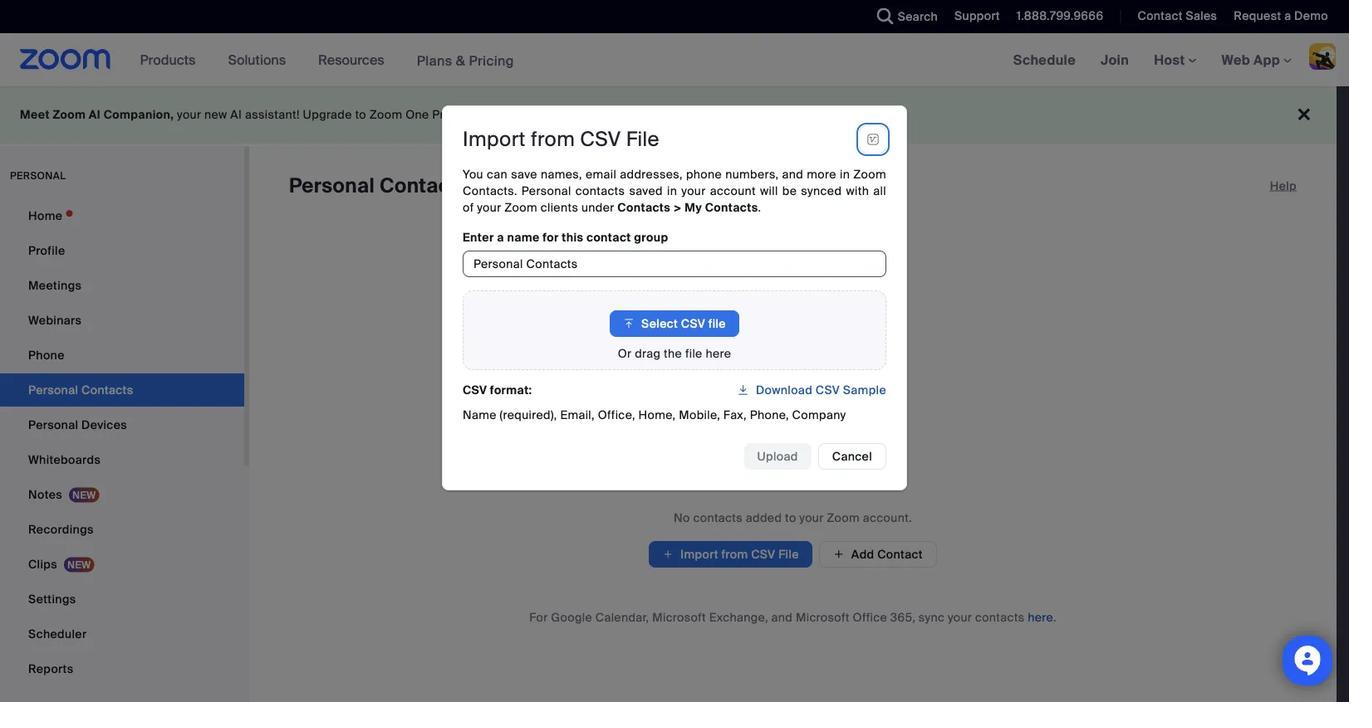 Task type: locate. For each thing, give the bounding box(es) containing it.
1 vertical spatial contact
[[878, 547, 923, 563]]

and up 'be'
[[782, 167, 804, 182]]

a right the enter
[[497, 230, 504, 245]]

ai
[[89, 107, 101, 123], [230, 107, 242, 123], [559, 107, 570, 123]]

2 horizontal spatial to
[[785, 511, 796, 526]]

1 microsoft from the left
[[652, 610, 706, 626]]

.
[[758, 200, 761, 215], [1054, 610, 1057, 626]]

file down no contacts added to your zoom account. on the bottom of the page
[[779, 547, 799, 563]]

import from csv file inside 'button'
[[681, 547, 799, 563]]

import from csv file up names,
[[463, 127, 660, 152]]

product information navigation
[[128, 33, 527, 88]]

download
[[756, 383, 813, 398]]

0 horizontal spatial file
[[685, 346, 703, 361]]

addresses,
[[620, 167, 683, 182]]

Contact Group Name Input text field
[[463, 251, 887, 277]]

from down "added"
[[722, 547, 748, 563]]

upgrade right cost.
[[764, 107, 814, 123]]

scheduler link
[[0, 618, 244, 651]]

calendar,
[[596, 610, 649, 626]]

zoom up name
[[505, 200, 538, 215]]

1 vertical spatial import from csv file
[[681, 547, 799, 563]]

contact left sales
[[1138, 8, 1183, 24]]

1 vertical spatial a
[[497, 230, 504, 245]]

get
[[479, 107, 498, 123]]

demo
[[1295, 8, 1329, 24]]

to left one
[[355, 107, 366, 123]]

account
[[710, 183, 756, 198]]

select csv file
[[642, 316, 726, 331]]

1 horizontal spatial upgrade
[[764, 107, 814, 123]]

sample
[[843, 383, 887, 398]]

2 ai from the left
[[230, 107, 242, 123]]

settings link
[[0, 583, 244, 617]]

microsoft right calendar,
[[652, 610, 706, 626]]

0 horizontal spatial a
[[497, 230, 504, 245]]

csv right select
[[681, 316, 705, 331]]

banner containing schedule
[[0, 33, 1349, 88]]

0 horizontal spatial in
[[667, 183, 677, 198]]

personal
[[289, 173, 375, 199], [522, 183, 571, 198], [28, 418, 78, 433]]

0 vertical spatial contacts
[[576, 183, 625, 198]]

reports link
[[0, 653, 244, 686]]

1 horizontal spatial personal
[[289, 173, 375, 199]]

1.888.799.9666 button up schedule 'link'
[[1017, 8, 1104, 24]]

contacts up of
[[380, 173, 469, 199]]

1 horizontal spatial here
[[1028, 610, 1054, 626]]

contact sales link
[[1125, 0, 1222, 33], [1138, 8, 1218, 24]]

exchange,
[[709, 610, 768, 626]]

0 horizontal spatial personal
[[28, 418, 78, 433]]

format:
[[490, 383, 532, 398]]

mobile,
[[679, 407, 720, 423]]

add image left add
[[833, 548, 845, 563]]

0 horizontal spatial from
[[531, 127, 575, 152]]

and left get at the left
[[455, 107, 476, 123]]

with
[[846, 183, 869, 198]]

name (required), email, office, home, mobile, fax, phone, company
[[463, 407, 846, 423]]

1 vertical spatial file
[[685, 346, 703, 361]]

personal inside personal devices link
[[28, 418, 78, 433]]

csv down "added"
[[751, 547, 776, 563]]

csv down companion
[[580, 127, 621, 152]]

2 vertical spatial and
[[771, 610, 793, 626]]

add image inside import from csv file 'button'
[[662, 547, 674, 563]]

1 horizontal spatial contact
[[1138, 8, 1183, 24]]

2 horizontal spatial contacts
[[705, 200, 758, 215]]

support link
[[942, 0, 1004, 33], [955, 8, 1000, 24]]

0 horizontal spatial import
[[463, 127, 526, 152]]

notes
[[28, 487, 62, 503]]

plans & pricing
[[417, 52, 514, 69]]

0 horizontal spatial contacts
[[380, 173, 469, 199]]

0 horizontal spatial here
[[706, 346, 731, 361]]

ai left companion
[[559, 107, 570, 123]]

in up the with
[[840, 167, 850, 182]]

phone
[[686, 167, 722, 182]]

contact right add
[[878, 547, 923, 563]]

select
[[642, 316, 678, 331]]

import down 'no'
[[681, 547, 719, 563]]

a
[[1285, 8, 1291, 24], [497, 230, 504, 245]]

upgrade down product information navigation
[[303, 107, 352, 123]]

upload alt thin image
[[623, 316, 635, 332]]

companion,
[[104, 107, 174, 123]]

(required),
[[500, 407, 557, 423]]

here
[[706, 346, 731, 361], [1028, 610, 1054, 626]]

notes link
[[0, 479, 244, 512]]

add image for add
[[833, 548, 845, 563]]

1 horizontal spatial import from csv file
[[681, 547, 799, 563]]

add image
[[662, 547, 674, 563], [833, 548, 845, 563]]

ai right "new"
[[230, 107, 242, 123]]

contact
[[587, 230, 631, 245]]

0 vertical spatial from
[[531, 127, 575, 152]]

0 vertical spatial here
[[706, 346, 731, 361]]

1 horizontal spatial file
[[709, 316, 726, 331]]

file
[[709, 316, 726, 331], [685, 346, 703, 361]]

1 horizontal spatial import
[[681, 547, 719, 563]]

0 horizontal spatial microsoft
[[652, 610, 706, 626]]

file right the
[[685, 346, 703, 361]]

contact sales link up meetings navigation
[[1138, 8, 1218, 24]]

1 horizontal spatial add image
[[833, 548, 845, 563]]

a for request
[[1285, 8, 1291, 24]]

contacts down saved
[[618, 200, 671, 215]]

ai left companion,
[[89, 107, 101, 123]]

file up or drag the file here
[[709, 316, 726, 331]]

here link
[[1028, 610, 1054, 626]]

to
[[355, 107, 366, 123], [544, 107, 556, 123], [785, 511, 796, 526]]

and right exchange,
[[771, 610, 793, 626]]

0 horizontal spatial contacts
[[576, 183, 625, 198]]

enter
[[463, 230, 494, 245]]

2 horizontal spatial personal
[[522, 183, 571, 198]]

will
[[760, 183, 778, 198]]

import from csv file application
[[463, 126, 887, 153]]

contacts
[[576, 183, 625, 198], [693, 511, 743, 526], [975, 610, 1025, 626]]

a left demo
[[1285, 8, 1291, 24]]

csv up the name
[[463, 383, 487, 398]]

contacts left here link
[[975, 610, 1025, 626]]

import from csv file down "added"
[[681, 547, 799, 563]]

to right "added"
[[785, 511, 796, 526]]

1 vertical spatial from
[[722, 547, 748, 563]]

or
[[618, 346, 632, 361]]

0 horizontal spatial contact
[[878, 547, 923, 563]]

add image down 'no'
[[662, 547, 674, 563]]

your left "new"
[[177, 107, 201, 123]]

join
[[1101, 51, 1129, 69]]

1 horizontal spatial in
[[840, 167, 850, 182]]

0 horizontal spatial .
[[758, 200, 761, 215]]

2 horizontal spatial contacts
[[975, 610, 1025, 626]]

csv inside application
[[580, 127, 621, 152]]

and
[[455, 107, 476, 123], [782, 167, 804, 182], [771, 610, 793, 626]]

1 horizontal spatial microsoft
[[796, 610, 850, 626]]

0 vertical spatial file
[[709, 316, 726, 331]]

2 horizontal spatial ai
[[559, 107, 570, 123]]

zoom left one
[[370, 107, 403, 123]]

0 vertical spatial a
[[1285, 8, 1291, 24]]

company
[[792, 407, 846, 423]]

0 horizontal spatial file
[[626, 127, 660, 152]]

clips
[[28, 557, 57, 572]]

meetings link
[[0, 269, 244, 302]]

1 vertical spatial file
[[779, 547, 799, 563]]

1 horizontal spatial file
[[779, 547, 799, 563]]

file down at on the left of the page
[[626, 127, 660, 152]]

banner
[[0, 33, 1349, 88]]

office
[[853, 610, 887, 626]]

from up names,
[[531, 127, 575, 152]]

1 upgrade from the left
[[303, 107, 352, 123]]

0 vertical spatial import
[[463, 127, 526, 152]]

profile
[[28, 243, 65, 258]]

email
[[586, 167, 617, 182]]

personal inside you can save names, email addresses, phone numbers, and more in zoom contacts. personal contacts saved in your account will be synced with all of your zoom clients under
[[522, 183, 571, 198]]

2 vertical spatial contacts
[[975, 610, 1025, 626]]

a inside import from csv file dialog
[[497, 230, 504, 245]]

0 horizontal spatial upgrade
[[303, 107, 352, 123]]

0 vertical spatial import from csv file
[[463, 127, 660, 152]]

0 vertical spatial .
[[758, 200, 761, 215]]

import from csv file
[[463, 127, 660, 152], [681, 547, 799, 563]]

1 vertical spatial here
[[1028, 610, 1054, 626]]

0 horizontal spatial add image
[[662, 547, 674, 563]]

csv inside 'button'
[[751, 547, 776, 563]]

1 vertical spatial import
[[681, 547, 719, 563]]

meetings
[[28, 278, 82, 293]]

assistant!
[[245, 107, 300, 123]]

to right access
[[544, 107, 556, 123]]

csv
[[580, 127, 621, 152], [681, 316, 705, 331], [463, 383, 487, 398], [816, 383, 840, 398], [751, 547, 776, 563]]

1 horizontal spatial a
[[1285, 8, 1291, 24]]

1 horizontal spatial from
[[722, 547, 748, 563]]

in up >
[[667, 183, 677, 198]]

0 vertical spatial file
[[626, 127, 660, 152]]

download csv sample
[[756, 383, 887, 398]]

1.888.799.9666
[[1017, 8, 1104, 24]]

personal menu menu
[[0, 199, 244, 688]]

contacts.
[[463, 183, 517, 198]]

contacts down the account
[[705, 200, 758, 215]]

drag
[[635, 346, 661, 361]]

recordings link
[[0, 513, 244, 547]]

phone link
[[0, 339, 244, 372]]

upload button
[[744, 444, 812, 470]]

your up my
[[682, 183, 706, 198]]

1 horizontal spatial to
[[544, 107, 556, 123]]

add image for import
[[662, 547, 674, 563]]

import inside 'button'
[[681, 547, 719, 563]]

save
[[511, 167, 537, 182]]

personal devices
[[28, 418, 127, 433]]

1 vertical spatial and
[[782, 167, 804, 182]]

join link
[[1088, 33, 1142, 86]]

file inside application
[[626, 127, 660, 152]]

file inside 'button'
[[779, 547, 799, 563]]

1 horizontal spatial contacts
[[693, 511, 743, 526]]

from
[[531, 127, 575, 152], [722, 547, 748, 563]]

additional
[[674, 107, 730, 123]]

personal contacts
[[289, 173, 469, 199]]

no contacts added to your zoom account.
[[674, 511, 912, 526]]

for
[[529, 610, 548, 626]]

companion
[[574, 107, 639, 123]]

contacts right 'no'
[[693, 511, 743, 526]]

clients
[[541, 200, 578, 215]]

1 vertical spatial in
[[667, 183, 677, 198]]

import down get at the left
[[463, 127, 526, 152]]

select csv file button
[[610, 311, 739, 337]]

you
[[463, 167, 484, 182]]

contacts down "email" on the left top
[[576, 183, 625, 198]]

0 vertical spatial and
[[455, 107, 476, 123]]

microsoft left office
[[796, 610, 850, 626]]

1 horizontal spatial contacts
[[618, 200, 671, 215]]

help
[[1270, 178, 1297, 194]]

0 horizontal spatial import from csv file
[[463, 127, 660, 152]]

1 horizontal spatial ai
[[230, 107, 242, 123]]

reports
[[28, 662, 73, 677]]

add image inside add contact button
[[833, 548, 845, 563]]

1.888.799.9666 button
[[1004, 0, 1108, 33], [1017, 8, 1104, 24]]

meet zoom ai companion, footer
[[0, 86, 1337, 144]]

zoom right meet
[[53, 107, 86, 123]]

whiteboards
[[28, 452, 101, 468]]

3 ai from the left
[[559, 107, 570, 123]]

contact
[[1138, 8, 1183, 24], [878, 547, 923, 563]]

all
[[874, 183, 887, 198]]

0 horizontal spatial ai
[[89, 107, 101, 123]]

add contact button
[[819, 542, 937, 568]]

1 horizontal spatial .
[[1054, 610, 1057, 626]]



Task type: describe. For each thing, give the bounding box(es) containing it.
personal for personal contacts
[[289, 173, 375, 199]]

personal
[[10, 169, 66, 182]]

devices
[[81, 418, 127, 433]]

profile link
[[0, 234, 244, 268]]

contacts inside you can save names, email addresses, phone numbers, and more in zoom contacts. personal contacts saved in your account will be synced with all of your zoom clients under
[[576, 183, 625, 198]]

file inside 'button'
[[709, 316, 726, 331]]

contact inside button
[[878, 547, 923, 563]]

this
[[562, 230, 584, 245]]

schedule
[[1013, 51, 1076, 69]]

access
[[501, 107, 541, 123]]

contact sales
[[1138, 8, 1218, 24]]

help link
[[1270, 173, 1297, 199]]

zoom up add
[[827, 511, 860, 526]]

you can save names, email addresses, phone numbers, and more in zoom contacts. personal contacts saved in your account will be synced with all of your zoom clients under
[[463, 167, 887, 215]]

personal devices link
[[0, 409, 244, 442]]

&
[[456, 52, 466, 69]]

request a demo
[[1234, 8, 1329, 24]]

your inside meet zoom ai companion, footer
[[177, 107, 201, 123]]

for google calendar, microsoft exchange, and microsoft office 365, sync your contacts here .
[[529, 610, 1057, 626]]

or drag the file here
[[618, 346, 731, 361]]

enter a name for this contact group
[[463, 230, 668, 245]]

name
[[507, 230, 540, 245]]

365,
[[891, 610, 916, 626]]

my
[[685, 200, 702, 215]]

1 vertical spatial contacts
[[693, 511, 743, 526]]

one
[[406, 107, 429, 123]]

whiteboards link
[[0, 444, 244, 477]]

0 vertical spatial contact
[[1138, 8, 1183, 24]]

phone
[[28, 348, 65, 363]]

new
[[204, 107, 227, 123]]

no
[[656, 107, 671, 123]]

from inside 'button'
[[722, 547, 748, 563]]

contact sales link up join
[[1125, 0, 1222, 33]]

numbers,
[[725, 167, 779, 182]]

saved
[[629, 183, 663, 198]]

account.
[[863, 511, 912, 526]]

settings
[[28, 592, 76, 607]]

meetings navigation
[[1001, 33, 1349, 88]]

import inside application
[[463, 127, 526, 152]]

request
[[1234, 8, 1282, 24]]

for
[[543, 230, 559, 245]]

and inside meet zoom ai companion, footer
[[455, 107, 476, 123]]

plans
[[417, 52, 452, 69]]

pro
[[432, 107, 452, 123]]

meet zoom ai companion, your new ai assistant! upgrade to zoom one pro and get access to ai companion at no additional cost. upgrade today
[[20, 107, 850, 123]]

cancel
[[832, 449, 872, 464]]

can
[[487, 167, 508, 182]]

home
[[28, 208, 63, 224]]

cost.
[[733, 107, 761, 123]]

at
[[642, 107, 653, 123]]

pricing
[[469, 52, 514, 69]]

add
[[851, 547, 874, 563]]

scheduler
[[28, 627, 87, 642]]

be
[[782, 183, 797, 198]]

no
[[674, 511, 690, 526]]

phone,
[[750, 407, 789, 423]]

your right "added"
[[800, 511, 824, 526]]

email,
[[560, 407, 595, 423]]

sync
[[919, 610, 945, 626]]

download csv sample link
[[737, 377, 887, 404]]

and inside you can save names, email addresses, phone numbers, and more in zoom contacts. personal contacts saved in your account will be synced with all of your zoom clients under
[[782, 167, 804, 182]]

download alt thin image
[[737, 382, 749, 399]]

2 microsoft from the left
[[796, 610, 850, 626]]

csv inside 'button'
[[681, 316, 705, 331]]

recordings
[[28, 522, 94, 538]]

import from csv file dialog
[[442, 105, 907, 491]]

zoom up all
[[854, 167, 887, 182]]

more
[[807, 167, 837, 182]]

here inside import from csv file dialog
[[706, 346, 731, 361]]

synced
[[801, 183, 842, 198]]

home link
[[0, 199, 244, 233]]

a for enter
[[497, 230, 504, 245]]

1 vertical spatial .
[[1054, 610, 1057, 626]]

office,
[[598, 407, 635, 423]]

csv up company
[[816, 383, 840, 398]]

zoom logo image
[[20, 49, 111, 70]]

import from csv file inside application
[[463, 127, 660, 152]]

names,
[[541, 167, 582, 182]]

added
[[746, 511, 782, 526]]

. inside import from csv file dialog
[[758, 200, 761, 215]]

>
[[674, 200, 682, 215]]

2 upgrade from the left
[[764, 107, 814, 123]]

name
[[463, 407, 497, 423]]

1 ai from the left
[[89, 107, 101, 123]]

under
[[582, 200, 615, 215]]

contacts > my contacts .
[[618, 200, 761, 215]]

0 vertical spatial in
[[840, 167, 850, 182]]

sales
[[1186, 8, 1218, 24]]

import from csv file button
[[649, 542, 812, 568]]

add contact
[[851, 547, 923, 563]]

csv format:
[[463, 383, 532, 398]]

personal for personal devices
[[28, 418, 78, 433]]

upgrade today link
[[764, 107, 850, 123]]

your right sync
[[948, 610, 972, 626]]

upload
[[757, 449, 798, 464]]

your down contacts.
[[477, 200, 501, 215]]

support
[[955, 8, 1000, 24]]

from inside application
[[531, 127, 575, 152]]

personal contacts is available only on clients with version 5.8.3 or later. image
[[862, 132, 885, 147]]

0 horizontal spatial to
[[355, 107, 366, 123]]

1.888.799.9666 button up schedule
[[1004, 0, 1108, 33]]



Task type: vqa. For each thing, say whether or not it's contained in the screenshot.
Personal Devices Personal
yes



